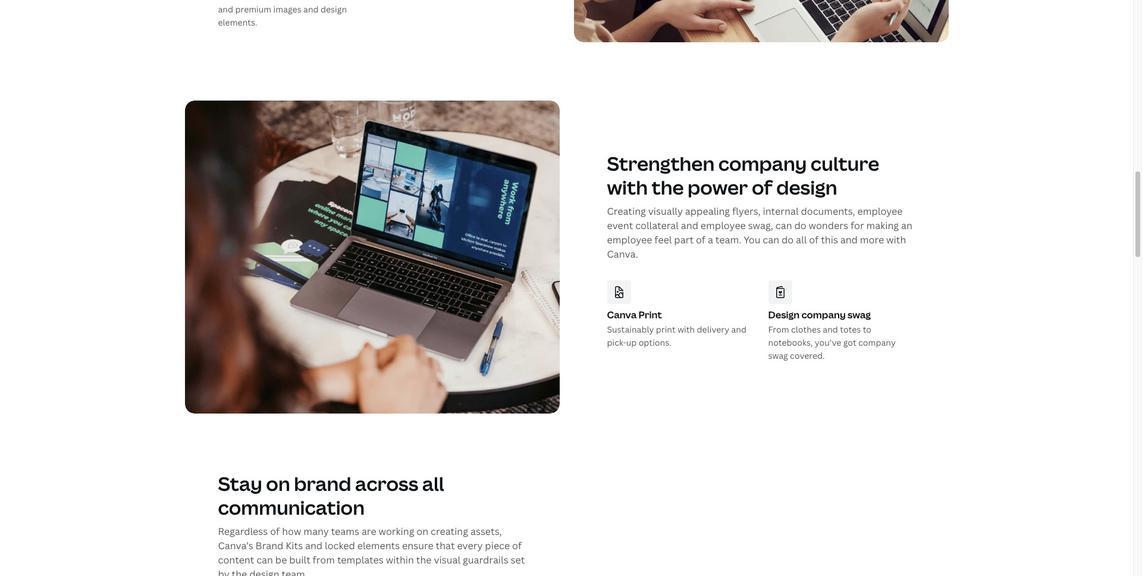 Task type: locate. For each thing, give the bounding box(es) containing it.
elements
[[358, 539, 400, 552]]

employee up canva.
[[607, 233, 653, 246]]

1 horizontal spatial team.
[[716, 233, 742, 246]]

swag,
[[749, 219, 774, 232]]

0 vertical spatial all
[[796, 233, 807, 246]]

0 horizontal spatial design
[[249, 568, 279, 576]]

stay
[[218, 471, 262, 496]]

can down internal
[[776, 219, 792, 232]]

1 horizontal spatial the
[[416, 553, 432, 566]]

1 horizontal spatial with
[[678, 324, 695, 335]]

totes
[[840, 324, 861, 335]]

1 horizontal spatial employee
[[701, 219, 746, 232]]

1 vertical spatial design
[[777, 174, 838, 200]]

and down for
[[841, 233, 858, 246]]

and up part
[[681, 219, 699, 232]]

free
[[338, 0, 355, 2]]

brand
[[256, 539, 284, 552]]

built
[[289, 553, 311, 566]]

the down ensure
[[416, 553, 432, 566]]

from down locked
[[313, 553, 335, 566]]

2 vertical spatial employee
[[607, 233, 653, 246]]

company inside strengthen company culture with the power of design creating visually appealing flyers, internal documents, employee event collateral and employee swag, can do wonders for making an employee feel part of a team. you can do all of this and more with canva.
[[719, 150, 807, 176]]

0 horizontal spatial on
[[266, 471, 290, 496]]

by
[[218, 568, 230, 576]]

1 vertical spatial all
[[422, 471, 444, 496]]

assets,
[[471, 525, 502, 538]]

documents,
[[801, 205, 856, 218]]

0 vertical spatial with
[[607, 174, 648, 200]]

teams
[[331, 525, 359, 538]]

2 vertical spatial the
[[232, 568, 247, 576]]

team. down built
[[282, 568, 308, 576]]

0 horizontal spatial from
[[250, 0, 270, 2]]

can down swag,
[[763, 233, 780, 246]]

1 vertical spatial company
[[802, 308, 846, 321]]

company up flyers,
[[719, 150, 807, 176]]

to
[[863, 324, 872, 335]]

1 vertical spatial the
[[416, 553, 432, 566]]

on up ensure
[[417, 525, 429, 538]]

employee
[[858, 205, 903, 218], [701, 219, 746, 232], [607, 233, 653, 246]]

of up set
[[512, 539, 522, 552]]

0 vertical spatial the
[[652, 174, 684, 200]]

guardrails
[[463, 553, 509, 566]]

1 horizontal spatial swag
[[848, 308, 871, 321]]

design
[[321, 3, 347, 15], [777, 174, 838, 200], [249, 568, 279, 576]]

company up clothes
[[802, 308, 846, 321]]

1 horizontal spatial from
[[313, 553, 335, 566]]

and down many at left bottom
[[305, 539, 323, 552]]

1 vertical spatial do
[[782, 233, 794, 246]]

0 vertical spatial team.
[[716, 233, 742, 246]]

design down be
[[249, 568, 279, 576]]

0 vertical spatial can
[[776, 219, 792, 232]]

2 horizontal spatial employee
[[858, 205, 903, 218]]

1 vertical spatial with
[[887, 233, 907, 246]]

0 horizontal spatial all
[[422, 471, 444, 496]]

team.
[[716, 233, 742, 246], [282, 568, 308, 576]]

the
[[652, 174, 684, 200], [416, 553, 432, 566], [232, 568, 247, 576]]

1 vertical spatial team.
[[282, 568, 308, 576]]

delivery
[[697, 324, 730, 335]]

swag up to
[[848, 308, 871, 321]]

1 vertical spatial on
[[417, 525, 429, 538]]

event
[[607, 219, 633, 232]]

1 vertical spatial can
[[763, 233, 780, 246]]

0 horizontal spatial do
[[782, 233, 794, 246]]

0 vertical spatial do
[[795, 219, 807, 232]]

from
[[250, 0, 270, 2], [313, 553, 335, 566]]

design down "million"
[[321, 3, 347, 15]]

canva's
[[218, 539, 253, 552]]

wonders
[[809, 219, 849, 232]]

premium
[[235, 3, 272, 15]]

2 vertical spatial can
[[257, 553, 273, 566]]

1 horizontal spatial all
[[796, 233, 807, 246]]

from inside choose from over one million free and premium images and design elements.
[[250, 0, 270, 2]]

swag
[[848, 308, 871, 321], [769, 350, 788, 361]]

of left this
[[809, 233, 819, 246]]

1 horizontal spatial design
[[321, 3, 347, 15]]

can
[[776, 219, 792, 232], [763, 233, 780, 246], [257, 553, 273, 566]]

of up flyers,
[[752, 174, 773, 200]]

company for and
[[802, 308, 846, 321]]

with right print
[[678, 324, 695, 335]]

covered.
[[790, 350, 825, 361]]

sustainably
[[607, 324, 654, 335]]

design up documents,
[[777, 174, 838, 200]]

on
[[266, 471, 290, 496], [417, 525, 429, 538]]

0 vertical spatial from
[[250, 0, 270, 2]]

with down "an"
[[887, 233, 907, 246]]

company
[[719, 150, 807, 176], [802, 308, 846, 321], [859, 337, 896, 348]]

are
[[362, 525, 376, 538]]

swag down notebooks, at the right of the page
[[769, 350, 788, 361]]

of up brand
[[270, 525, 280, 538]]

all
[[796, 233, 807, 246], [422, 471, 444, 496]]

design
[[769, 308, 800, 321]]

team. inside the stay on brand across all communication regardless of how many teams are working on creating assets, canva's brand kits and locked elements ensure that every piece of content can be built from templates within the visual guardrails set by the design team.
[[282, 568, 308, 576]]

flyers,
[[733, 205, 761, 218]]

2 vertical spatial design
[[249, 568, 279, 576]]

and inside 'design company swag from clothes and totes to notebooks, you've got company swag covered.'
[[823, 324, 838, 335]]

more
[[860, 233, 884, 246]]

2 horizontal spatial design
[[777, 174, 838, 200]]

team. right the a
[[716, 233, 742, 246]]

all right the across
[[422, 471, 444, 496]]

and right delivery
[[732, 324, 747, 335]]

a
[[708, 233, 713, 246]]

2 vertical spatial with
[[678, 324, 695, 335]]

0 horizontal spatial the
[[232, 568, 247, 576]]

with inside canva print sustainably print with delivery and pick-up options.
[[678, 324, 695, 335]]

company down to
[[859, 337, 896, 348]]

and down choose
[[218, 3, 233, 15]]

strengthen
[[607, 150, 715, 176]]

1 vertical spatial employee
[[701, 219, 746, 232]]

notebooks,
[[769, 337, 813, 348]]

be
[[275, 553, 287, 566]]

from up premium
[[250, 0, 270, 2]]

working
[[379, 525, 414, 538]]

1 vertical spatial from
[[313, 553, 335, 566]]

on right stay
[[266, 471, 290, 496]]

with
[[607, 174, 648, 200], [887, 233, 907, 246], [678, 324, 695, 335]]

employee up the a
[[701, 219, 746, 232]]

of
[[752, 174, 773, 200], [696, 233, 706, 246], [809, 233, 819, 246], [270, 525, 280, 538], [512, 539, 522, 552]]

every
[[457, 539, 483, 552]]

and down "million"
[[304, 3, 319, 15]]

0 vertical spatial on
[[266, 471, 290, 496]]

0 vertical spatial company
[[719, 150, 807, 176]]

from inside the stay on brand across all communication regardless of how many teams are working on creating assets, canva's brand kits and locked elements ensure that every piece of content can be built from templates within the visual guardrails set by the design team.
[[313, 553, 335, 566]]

for
[[851, 219, 865, 232]]

employee up making
[[858, 205, 903, 218]]

and
[[218, 3, 233, 15], [304, 3, 319, 15], [681, 219, 699, 232], [841, 233, 858, 246], [732, 324, 747, 335], [823, 324, 838, 335], [305, 539, 323, 552]]

the up visually
[[652, 174, 684, 200]]

power
[[688, 174, 748, 200]]

0 vertical spatial design
[[321, 3, 347, 15]]

2 horizontal spatial the
[[652, 174, 684, 200]]

company for power
[[719, 150, 807, 176]]

and up the you've
[[823, 324, 838, 335]]

canva.
[[607, 247, 639, 261]]

0 horizontal spatial team.
[[282, 568, 308, 576]]

elements.
[[218, 17, 257, 28]]

strengthen company culture with the power of design creating visually appealing flyers, internal documents, employee event collateral and employee swag, can do wonders for making an employee feel part of a team. you can do all of this and more with canva.
[[607, 150, 913, 261]]

0 horizontal spatial swag
[[769, 350, 788, 361]]

communication
[[218, 494, 365, 520]]

can down brand
[[257, 553, 273, 566]]

with up the creating
[[607, 174, 648, 200]]

all left this
[[796, 233, 807, 246]]

team. inside strengthen company culture with the power of design creating visually appealing flyers, internal documents, employee event collateral and employee swag, can do wonders for making an employee feel part of a team. you can do all of this and more with canva.
[[716, 233, 742, 246]]

the down content
[[232, 568, 247, 576]]

do
[[795, 219, 807, 232], [782, 233, 794, 246]]

print
[[656, 324, 676, 335]]



Task type: describe. For each thing, give the bounding box(es) containing it.
templates
[[337, 553, 384, 566]]

making
[[867, 219, 899, 232]]

regardless
[[218, 525, 268, 538]]

2 vertical spatial company
[[859, 337, 896, 348]]

the inside strengthen company culture with the power of design creating visually appealing flyers, internal documents, employee event collateral and employee swag, can do wonders for making an employee feel part of a team. you can do all of this and more with canva.
[[652, 174, 684, 200]]

design inside choose from over one million free and premium images and design elements.
[[321, 3, 347, 15]]

0 vertical spatial swag
[[848, 308, 871, 321]]

you've
[[815, 337, 842, 348]]

1 horizontal spatial do
[[795, 219, 807, 232]]

of left the a
[[696, 233, 706, 246]]

design inside strengthen company culture with the power of design creating visually appealing flyers, internal documents, employee event collateral and employee swag, can do wonders for making an employee feel part of a team. you can do all of this and more with canva.
[[777, 174, 838, 200]]

visual
[[434, 553, 461, 566]]

pick-
[[607, 337, 627, 348]]

design company swag from clothes and totes to notebooks, you've got company swag covered.
[[769, 308, 896, 361]]

creating
[[607, 205, 646, 218]]

collateral
[[636, 219, 679, 232]]

clothes
[[791, 324, 821, 335]]

many
[[304, 525, 329, 538]]

up
[[626, 337, 637, 348]]

2 horizontal spatial with
[[887, 233, 907, 246]]

choose from over one million free and premium images and design elements.
[[218, 0, 355, 28]]

internal
[[763, 205, 799, 218]]

print
[[639, 308, 662, 321]]

brand
[[294, 471, 351, 496]]

canva
[[607, 308, 637, 321]]

1 horizontal spatial on
[[417, 525, 429, 538]]

piece
[[485, 539, 510, 552]]

you
[[744, 233, 761, 246]]

appealing
[[685, 205, 730, 218]]

locked
[[325, 539, 355, 552]]

got
[[844, 337, 857, 348]]

ensure
[[402, 539, 434, 552]]

creating
[[431, 525, 468, 538]]

and inside the stay on brand across all communication regardless of how many teams are working on creating assets, canva's brand kits and locked elements ensure that every piece of content can be built from templates within the visual guardrails set by the design team.
[[305, 539, 323, 552]]

stay on brand across all communication regardless of how many teams are working on creating assets, canva's brand kits and locked elements ensure that every piece of content can be built from templates within the visual guardrails set by the design team.
[[218, 471, 525, 576]]

over
[[272, 0, 290, 2]]

design inside the stay on brand across all communication regardless of how many teams are working on creating assets, canva's brand kits and locked elements ensure that every piece of content can be built from templates within the visual guardrails set by the design team.
[[249, 568, 279, 576]]

1 vertical spatial swag
[[769, 350, 788, 361]]

can inside the stay on brand across all communication regardless of how many teams are working on creating assets, canva's brand kits and locked elements ensure that every piece of content can be built from templates within the visual guardrails set by the design team.
[[257, 553, 273, 566]]

an
[[902, 219, 913, 232]]

across
[[355, 471, 419, 496]]

content
[[218, 553, 254, 566]]

kits
[[286, 539, 303, 552]]

within
[[386, 553, 414, 566]]

options.
[[639, 337, 672, 348]]

0 horizontal spatial employee
[[607, 233, 653, 246]]

all inside strengthen company culture with the power of design creating visually appealing flyers, internal documents, employee event collateral and employee swag, can do wonders for making an employee feel part of a team. you can do all of this and more with canva.
[[796, 233, 807, 246]]

part
[[674, 233, 694, 246]]

0 horizontal spatial with
[[607, 174, 648, 200]]

canva print sustainably print with delivery and pick-up options.
[[607, 308, 747, 348]]

choose
[[218, 0, 248, 2]]

culture
[[811, 150, 880, 176]]

all inside the stay on brand across all communication regardless of how many teams are working on creating assets, canva's brand kits and locked elements ensure that every piece of content can be built from templates within the visual guardrails set by the design team.
[[422, 471, 444, 496]]

from
[[769, 324, 789, 335]]

this
[[821, 233, 838, 246]]

0 vertical spatial employee
[[858, 205, 903, 218]]

million
[[309, 0, 336, 2]]

and inside canva print sustainably print with delivery and pick-up options.
[[732, 324, 747, 335]]

how
[[282, 525, 301, 538]]

set
[[511, 553, 525, 566]]

feel
[[655, 233, 672, 246]]

visually
[[649, 205, 683, 218]]

images
[[274, 3, 302, 15]]

one
[[292, 0, 307, 2]]

that
[[436, 539, 455, 552]]



Task type: vqa. For each thing, say whether or not it's contained in the screenshot.
right all
yes



